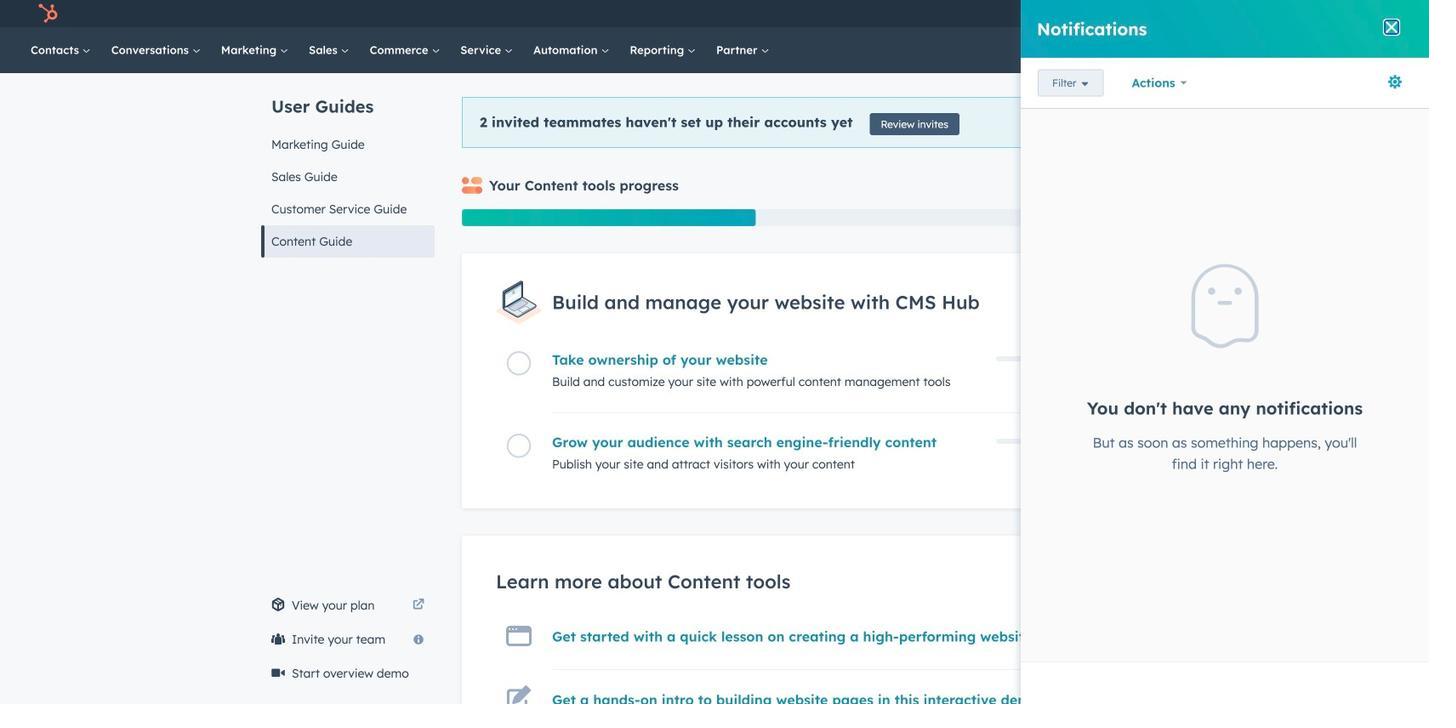 Task type: vqa. For each thing, say whether or not it's contained in the screenshot.
Contacts's Add button
no



Task type: locate. For each thing, give the bounding box(es) containing it.
garebear orlando image
[[1339, 6, 1354, 21]]

progress bar
[[462, 209, 756, 226]]

link opens in a new window image
[[413, 596, 425, 616], [413, 600, 425, 612]]

menu
[[1086, 0, 1409, 27]]

2 link opens in a new window image from the top
[[413, 600, 425, 612]]

1 link opens in a new window image from the top
[[413, 596, 425, 616]]



Task type: describe. For each thing, give the bounding box(es) containing it.
Search HubSpot search field
[[1191, 36, 1370, 65]]

user guides element
[[261, 73, 435, 258]]

marketplaces image
[[1210, 8, 1226, 23]]



